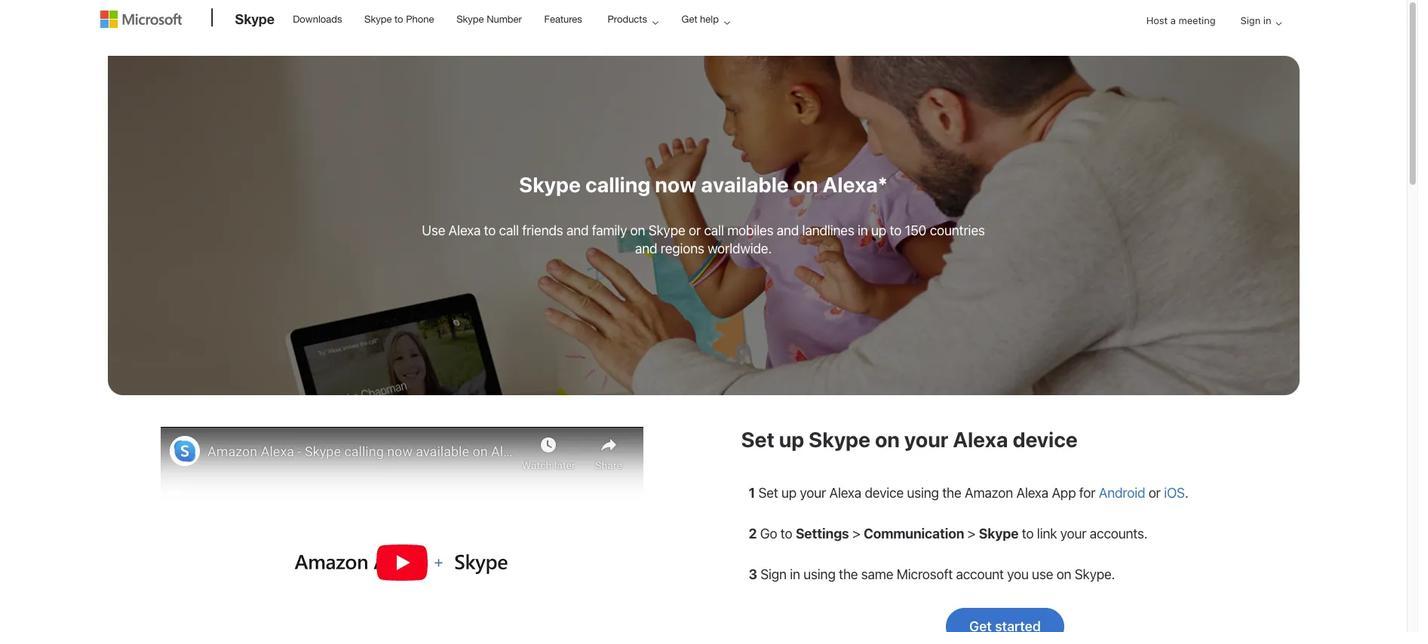 Task type: locate. For each thing, give the bounding box(es) containing it.
0 vertical spatial in
[[1264, 14, 1272, 26]]

or up regions
[[689, 223, 701, 238]]

alexa*
[[823, 172, 888, 197]]

ios
[[1165, 485, 1186, 501]]

to left phone at the top
[[395, 14, 403, 25]]

arrow down image
[[1271, 14, 1289, 32]]

1 horizontal spatial call
[[704, 223, 724, 238]]

and left regions
[[635, 241, 658, 257]]

account
[[957, 567, 1004, 583]]

1 vertical spatial device
[[865, 485, 904, 501]]

menu bar
[[100, 2, 1308, 80]]

your
[[905, 427, 949, 452], [800, 485, 827, 501], [1061, 526, 1087, 542]]

or left the ios
[[1149, 485, 1161, 501]]

to
[[395, 14, 403, 25], [484, 223, 496, 238], [890, 223, 902, 238], [781, 526, 793, 542], [1022, 526, 1034, 542]]

alexa right use
[[449, 223, 481, 238]]

device up communication
[[865, 485, 904, 501]]

1 horizontal spatial the
[[943, 485, 962, 501]]

using
[[907, 485, 940, 501], [804, 567, 836, 583]]

2 vertical spatial in
[[790, 567, 801, 583]]

call
[[499, 223, 519, 238], [704, 223, 724, 238]]

skype number link
[[450, 1, 529, 37]]

features link
[[538, 1, 589, 37]]

device
[[1013, 427, 1078, 452], [865, 485, 904, 501]]

1 vertical spatial in
[[858, 223, 868, 238]]

set right 1
[[759, 485, 779, 501]]

use
[[1033, 567, 1054, 583]]

0 horizontal spatial using
[[804, 567, 836, 583]]

and right the mobiles
[[777, 223, 799, 238]]

0 vertical spatial up
[[872, 223, 887, 238]]

>
[[853, 526, 861, 542], [968, 526, 976, 542]]

0 horizontal spatial device
[[865, 485, 904, 501]]

device up app
[[1013, 427, 1078, 452]]

in inside 'use alexa to call friends and family on skype or call mobiles and landlines in up to 150 countries and regions worldwide.'
[[858, 223, 868, 238]]

main content
[[0, 48, 1408, 632]]

sign
[[1241, 14, 1261, 26], [761, 567, 787, 583]]

0 horizontal spatial the
[[839, 567, 858, 583]]

or
[[689, 223, 701, 238], [1149, 485, 1161, 501]]

0 vertical spatial your
[[905, 427, 949, 452]]

and
[[567, 223, 589, 238], [777, 223, 799, 238], [635, 241, 658, 257]]

1 vertical spatial sign
[[761, 567, 787, 583]]

0 vertical spatial using
[[907, 485, 940, 501]]

skype inside 'link'
[[235, 11, 275, 27]]

sign inside 'menu bar'
[[1241, 14, 1261, 26]]

in right meeting
[[1264, 14, 1272, 26]]

1 horizontal spatial using
[[907, 485, 940, 501]]

your right link
[[1061, 526, 1087, 542]]

alexa up amazon
[[953, 427, 1009, 452]]

2 horizontal spatial and
[[777, 223, 799, 238]]

3
[[749, 567, 758, 583]]

1 vertical spatial the
[[839, 567, 858, 583]]

0 horizontal spatial call
[[499, 223, 519, 238]]

1 vertical spatial using
[[804, 567, 836, 583]]

using down settings
[[804, 567, 836, 583]]

same
[[862, 567, 894, 583]]

your up 1 set up your alexa device using the amazon alexa app for android or ios .
[[905, 427, 949, 452]]

meeting
[[1179, 14, 1216, 26]]

0 horizontal spatial your
[[800, 485, 827, 501]]

.
[[1186, 485, 1189, 501]]

0 horizontal spatial >
[[853, 526, 861, 542]]

on
[[794, 172, 819, 197], [631, 223, 646, 238], [875, 427, 900, 452], [1057, 567, 1072, 583]]

set up 1
[[742, 427, 775, 452]]

worldwide.
[[708, 241, 772, 257]]

alexa left app
[[1017, 485, 1049, 501]]

1 horizontal spatial sign
[[1241, 14, 1261, 26]]

in right 3
[[790, 567, 801, 583]]

0 horizontal spatial in
[[790, 567, 801, 583]]

set
[[742, 427, 775, 452], [759, 485, 779, 501]]

skype link
[[228, 1, 282, 42]]

settings
[[796, 526, 849, 542]]

in right landlines
[[858, 223, 868, 238]]

use alexa to call friends and family on skype or call mobiles and landlines in up to 150 countries and regions worldwide.
[[422, 223, 985, 257]]

sign left arrow down image
[[1241, 14, 1261, 26]]

0 vertical spatial or
[[689, 223, 701, 238]]

now
[[655, 172, 697, 197]]

up
[[872, 223, 887, 238], [779, 427, 805, 452], [782, 485, 797, 501]]

microsoft image
[[100, 11, 182, 28]]

the
[[943, 485, 962, 501], [839, 567, 858, 583]]

number
[[487, 14, 522, 25]]

skype inside 'use alexa to call friends and family on skype or call mobiles and landlines in up to 150 countries and regions worldwide.'
[[649, 223, 686, 238]]

available
[[701, 172, 789, 197]]

0 vertical spatial sign
[[1241, 14, 1261, 26]]

alexa
[[449, 223, 481, 238], [953, 427, 1009, 452], [830, 485, 862, 501], [1017, 485, 1049, 501]]

to left friends
[[484, 223, 496, 238]]

to left link
[[1022, 526, 1034, 542]]

call left friends
[[499, 223, 519, 238]]

1 horizontal spatial or
[[1149, 485, 1161, 501]]

communication
[[864, 526, 965, 542]]

microsoft
[[897, 567, 953, 583]]

1 horizontal spatial >
[[968, 526, 976, 542]]

your up settings
[[800, 485, 827, 501]]

0 horizontal spatial sign
[[761, 567, 787, 583]]

> right settings
[[853, 526, 861, 542]]

for
[[1080, 485, 1096, 501]]

sign in
[[1241, 14, 1272, 26]]

skype
[[235, 11, 275, 27], [365, 14, 392, 25], [457, 14, 484, 25], [519, 172, 581, 197], [649, 223, 686, 238], [809, 427, 871, 452], [979, 526, 1019, 542]]

2 horizontal spatial in
[[1264, 14, 1272, 26]]

main content containing skype calling now available on alexa*
[[0, 48, 1408, 632]]

the left amazon
[[943, 485, 962, 501]]

0 vertical spatial the
[[943, 485, 962, 501]]

amazon
[[965, 485, 1014, 501]]

call up worldwide.
[[704, 223, 724, 238]]

host a meeting
[[1147, 14, 1216, 26]]

using up communication
[[907, 485, 940, 501]]

family
[[592, 223, 627, 238]]

the left 'same'
[[839, 567, 858, 583]]

2 horizontal spatial your
[[1061, 526, 1087, 542]]

0 horizontal spatial or
[[689, 223, 701, 238]]

in
[[1264, 14, 1272, 26], [858, 223, 868, 238], [790, 567, 801, 583]]

> down 1 set up your alexa device using the amazon alexa app for android or ios .
[[968, 526, 976, 542]]

host
[[1147, 14, 1168, 26]]

phone
[[406, 14, 434, 25]]

1 horizontal spatial device
[[1013, 427, 1078, 452]]

2 call from the left
[[704, 223, 724, 238]]

sign right 3
[[761, 567, 787, 583]]

0 vertical spatial device
[[1013, 427, 1078, 452]]

and left the family at left top
[[567, 223, 589, 238]]

skype number
[[457, 14, 522, 25]]

android
[[1099, 485, 1146, 501]]

1 horizontal spatial in
[[858, 223, 868, 238]]

2 vertical spatial your
[[1061, 526, 1087, 542]]

regions
[[661, 241, 705, 257]]



Task type: describe. For each thing, give the bounding box(es) containing it.
1 vertical spatial your
[[800, 485, 827, 501]]

link
[[1038, 526, 1058, 542]]

get help button
[[669, 1, 743, 38]]

0 vertical spatial set
[[742, 427, 775, 452]]

accounts.
[[1090, 526, 1148, 542]]

1 set up your alexa device using the amazon alexa app for android or ios .
[[749, 485, 1189, 501]]

skype to phone link
[[358, 1, 441, 37]]

menu bar containing host a meeting
[[100, 2, 1308, 80]]

app
[[1052, 485, 1077, 501]]

2
[[749, 526, 757, 542]]

1 call from the left
[[499, 223, 519, 238]]

1 horizontal spatial your
[[905, 427, 949, 452]]

up inside 'use alexa to call friends and family on skype or call mobiles and landlines in up to 150 countries and regions worldwide.'
[[872, 223, 887, 238]]

0 horizontal spatial and
[[567, 223, 589, 238]]

1
[[749, 485, 756, 501]]

get help
[[682, 14, 719, 25]]

mobiles
[[728, 223, 774, 238]]

a
[[1171, 14, 1177, 26]]

2 vertical spatial up
[[782, 485, 797, 501]]

you
[[1008, 567, 1029, 583]]

alexa up settings
[[830, 485, 862, 501]]

1 vertical spatial or
[[1149, 485, 1161, 501]]

to left 150
[[890, 223, 902, 238]]

products
[[608, 14, 647, 25]]

1 horizontal spatial and
[[635, 241, 658, 257]]

2 go to settings > communication > skype to link your accounts.
[[749, 526, 1148, 542]]

downloads link
[[286, 1, 349, 37]]

skype calling now available on alexa*
[[519, 172, 888, 197]]

alexa inside 'use alexa to call friends and family on skype or call mobiles and landlines in up to 150 countries and regions worldwide.'
[[449, 223, 481, 238]]

android link
[[1099, 485, 1146, 501]]

downloads
[[293, 14, 342, 25]]

help
[[700, 14, 719, 25]]

1 vertical spatial up
[[779, 427, 805, 452]]

1 vertical spatial set
[[759, 485, 779, 501]]

sign inside main content
[[761, 567, 787, 583]]

3 sign in using the same microsoft account you use on skype.
[[749, 567, 1116, 583]]

get
[[682, 14, 698, 25]]

or inside 'use alexa to call friends and family on skype or call mobiles and landlines in up to 150 countries and regions worldwide.'
[[689, 223, 701, 238]]

landlines
[[803, 223, 855, 238]]

to right go
[[781, 526, 793, 542]]

on inside 'use alexa to call friends and family on skype or call mobiles and landlines in up to 150 countries and regions worldwide.'
[[631, 223, 646, 238]]

ios link
[[1165, 485, 1186, 501]]

sign in link
[[1229, 2, 1289, 40]]

products button
[[595, 1, 671, 38]]

countries
[[930, 223, 985, 238]]

calling
[[586, 172, 651, 197]]

skype to phone
[[365, 14, 434, 25]]

set up skype on your alexa device
[[742, 427, 1078, 452]]

friends
[[522, 223, 563, 238]]

1 > from the left
[[853, 526, 861, 542]]

skype.
[[1075, 567, 1116, 583]]

2 > from the left
[[968, 526, 976, 542]]

use
[[422, 223, 445, 238]]

150
[[905, 223, 927, 238]]

go
[[761, 526, 778, 542]]

features
[[545, 14, 582, 25]]

host a meeting link
[[1135, 2, 1228, 40]]



Task type: vqa. For each thing, say whether or not it's contained in the screenshot.
an within We got you and your conversations covered with an industry standard end to end encryption.
no



